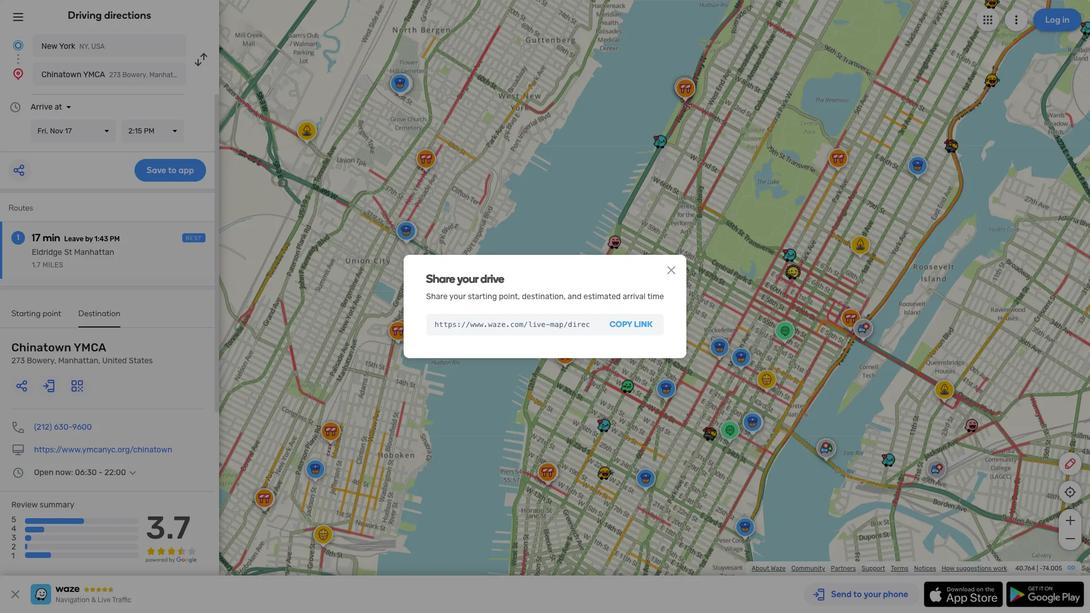 Task type: vqa. For each thing, say whether or not it's contained in the screenshot.
Live
yes



Task type: locate. For each thing, give the bounding box(es) containing it.
40.764
[[1016, 565, 1036, 573]]

0 vertical spatial your
[[457, 272, 479, 286]]

share for share your drive
[[426, 272, 455, 286]]

open now: 06:30 - 22:00 button
[[34, 468, 140, 478]]

1 horizontal spatial united
[[187, 71, 208, 79]]

bowery, down starting point button in the left bottom of the page
[[27, 356, 56, 366]]

starting point
[[11, 309, 61, 319]]

0 horizontal spatial manhattan,
[[58, 356, 100, 366]]

ymca down destination button
[[74, 341, 106, 354]]

1 horizontal spatial states
[[210, 71, 230, 79]]

chinatown ymca 273 bowery, manhattan, united states
[[41, 70, 230, 80], [11, 341, 153, 366]]

https://www.ymcanyc.org/chinatown link
[[34, 445, 172, 455]]

your down share your drive
[[450, 292, 466, 302]]

0 horizontal spatial united
[[102, 356, 127, 366]]

1 vertical spatial manhattan,
[[58, 356, 100, 366]]

0 vertical spatial united
[[187, 71, 208, 79]]

1 vertical spatial ymca
[[74, 341, 106, 354]]

pm right 2:15
[[144, 127, 155, 135]]

summary
[[40, 500, 74, 510]]

-
[[99, 468, 103, 478], [1040, 565, 1043, 573]]

current location image
[[11, 39, 25, 52]]

driving directions
[[68, 9, 151, 22]]

directions
[[104, 9, 151, 22]]

traffic
[[112, 596, 131, 604]]

how suggestions work link
[[942, 565, 1008, 573]]

1 vertical spatial your
[[450, 292, 466, 302]]

- right |
[[1040, 565, 1043, 573]]

review
[[11, 500, 38, 510]]

about waze community partners support terms notices how suggestions work
[[752, 565, 1008, 573]]

united
[[187, 71, 208, 79], [102, 356, 127, 366]]

chinatown down the york
[[41, 70, 81, 80]]

1 vertical spatial pm
[[110, 235, 120, 243]]

about
[[752, 565, 770, 573]]

1 vertical spatial 1
[[11, 552, 15, 561]]

suggestions
[[956, 565, 992, 573]]

1 horizontal spatial 273
[[109, 71, 121, 79]]

5
[[11, 515, 16, 525]]

ymca down usa on the left of the page
[[83, 70, 105, 80]]

destination,
[[522, 292, 566, 302]]

chinatown ymca 273 bowery, manhattan, united states down destination button
[[11, 341, 153, 366]]

st
[[64, 248, 72, 257]]

usa
[[91, 43, 105, 51]]

routes
[[9, 203, 33, 213]]

1.7
[[32, 261, 41, 269]]

link image
[[1067, 563, 1076, 573]]

now:
[[55, 468, 73, 478]]

0 horizontal spatial pm
[[110, 235, 120, 243]]

bowery, up 2:15
[[122, 71, 148, 79]]

chinatown
[[41, 70, 81, 80], [11, 341, 71, 354]]

0 horizontal spatial bowery,
[[27, 356, 56, 366]]

1 down 3
[[11, 552, 15, 561]]

bowery,
[[122, 71, 148, 79], [27, 356, 56, 366]]

1 share from the top
[[426, 272, 455, 286]]

by
[[85, 235, 93, 243]]

zoom out image
[[1064, 532, 1078, 546]]

1 horizontal spatial pm
[[144, 127, 155, 135]]

17 right nov
[[65, 127, 72, 135]]

0 horizontal spatial -
[[99, 468, 103, 478]]

your
[[457, 272, 479, 286], [450, 292, 466, 302]]

x image
[[665, 264, 678, 277]]

call image
[[11, 421, 25, 434]]

arrive at
[[31, 102, 62, 112]]

share your drive
[[426, 272, 504, 286]]

arrival
[[623, 292, 646, 302]]

None field
[[426, 314, 598, 336]]

40.764 | -74.005
[[1016, 565, 1063, 573]]

drive
[[481, 272, 504, 286]]

starting point button
[[11, 309, 61, 327]]

- left 22:00
[[99, 468, 103, 478]]

0 vertical spatial 1
[[17, 233, 19, 243]]

work
[[993, 565, 1008, 573]]

1 horizontal spatial bowery,
[[122, 71, 148, 79]]

waze
[[771, 565, 786, 573]]

leave
[[64, 235, 84, 243]]

clock image
[[9, 101, 22, 114], [11, 466, 25, 480]]

open
[[34, 468, 53, 478]]

2 share from the top
[[426, 292, 448, 302]]

1
[[17, 233, 19, 243], [11, 552, 15, 561]]

navigation
[[56, 596, 90, 604]]

navigation & live traffic
[[56, 596, 131, 604]]

1 vertical spatial share
[[426, 292, 448, 302]]

5 4 3 2 1
[[11, 515, 16, 561]]

destination button
[[78, 309, 121, 328]]

0 vertical spatial 17
[[65, 127, 72, 135]]

zoom in image
[[1064, 514, 1078, 528]]

community link
[[792, 565, 826, 573]]

273
[[109, 71, 121, 79], [11, 356, 25, 366]]

1 down routes
[[17, 233, 19, 243]]

support
[[862, 565, 885, 573]]

chinatown down starting point button in the left bottom of the page
[[11, 341, 71, 354]]

0 vertical spatial chinatown
[[41, 70, 81, 80]]

fri, nov 17 list box
[[31, 120, 116, 143]]

0 horizontal spatial 1
[[11, 552, 15, 561]]

best
[[186, 235, 202, 242]]

1 vertical spatial -
[[1040, 565, 1043, 573]]

your up starting
[[457, 272, 479, 286]]

0 horizontal spatial states
[[129, 356, 153, 366]]

manhattan,
[[149, 71, 185, 79], [58, 356, 100, 366]]

point
[[43, 309, 61, 319]]

https://www.ymcanyc.org/chinatown
[[34, 445, 172, 455]]

2:15 pm list box
[[122, 120, 184, 143]]

share
[[426, 272, 455, 286], [426, 292, 448, 302]]

share down share your drive
[[426, 292, 448, 302]]

1 horizontal spatial 1
[[17, 233, 19, 243]]

1 horizontal spatial 17
[[65, 127, 72, 135]]

share for share your starting point, destination, and estimated arrival time
[[426, 292, 448, 302]]

new york ny, usa
[[41, 41, 105, 51]]

0 horizontal spatial 17
[[32, 232, 41, 244]]

states
[[210, 71, 230, 79], [129, 356, 153, 366]]

1 vertical spatial 273
[[11, 356, 25, 366]]

1 vertical spatial united
[[102, 356, 127, 366]]

clock image left arrive on the top left of page
[[9, 101, 22, 114]]

eldridge
[[32, 248, 62, 257]]

pm right 1:43
[[110, 235, 120, 243]]

starting
[[11, 309, 41, 319]]

estimated
[[584, 292, 621, 302]]

1 vertical spatial states
[[129, 356, 153, 366]]

location image
[[11, 67, 25, 81]]

copy link button
[[598, 314, 664, 336]]

arrive
[[31, 102, 53, 112]]

0 horizontal spatial 273
[[11, 356, 25, 366]]

(212) 630-9600 link
[[34, 423, 92, 432]]

share left drive
[[426, 272, 455, 286]]

time
[[648, 292, 664, 302]]

&
[[91, 596, 96, 604]]

1:43
[[94, 235, 108, 243]]

min
[[43, 232, 60, 244]]

copy link
[[610, 320, 653, 329]]

17
[[65, 127, 72, 135], [32, 232, 41, 244]]

copy
[[610, 320, 633, 329]]

0 vertical spatial manhattan,
[[149, 71, 185, 79]]

3.7
[[146, 510, 191, 547]]

17 left min
[[32, 232, 41, 244]]

0 vertical spatial share
[[426, 272, 455, 286]]

pm inside 17 min leave by 1:43 pm
[[110, 235, 120, 243]]

1 vertical spatial chinatown
[[11, 341, 71, 354]]

0 vertical spatial pm
[[144, 127, 155, 135]]

ymca inside chinatown ymca 273 bowery, manhattan, united states
[[74, 341, 106, 354]]

clock image down computer image
[[11, 466, 25, 480]]

chinatown ymca 273 bowery, manhattan, united states down usa on the left of the page
[[41, 70, 230, 80]]



Task type: describe. For each thing, give the bounding box(es) containing it.
630-
[[54, 423, 72, 432]]

(212)
[[34, 423, 52, 432]]

eldridge st manhattan 1.7 miles
[[32, 248, 114, 269]]

1 horizontal spatial manhattan,
[[149, 71, 185, 79]]

2
[[11, 543, 16, 552]]

partners link
[[831, 565, 856, 573]]

fri,
[[37, 127, 48, 135]]

how
[[942, 565, 955, 573]]

0 vertical spatial chinatown ymca 273 bowery, manhattan, united states
[[41, 70, 230, 80]]

notices
[[914, 565, 936, 573]]

fri, nov 17
[[37, 127, 72, 135]]

x image
[[9, 588, 22, 601]]

computer image
[[11, 444, 25, 457]]

notices link
[[914, 565, 936, 573]]

your for starting
[[450, 292, 466, 302]]

1 vertical spatial 17
[[32, 232, 41, 244]]

community
[[792, 565, 826, 573]]

22:00
[[104, 468, 126, 478]]

destination
[[78, 309, 121, 319]]

0 vertical spatial ymca
[[83, 70, 105, 80]]

pm inside 2:15 pm list box
[[144, 127, 155, 135]]

at
[[55, 102, 62, 112]]

1 horizontal spatial -
[[1040, 565, 1043, 573]]

74.005
[[1043, 565, 1063, 573]]

17 inside fri, nov 17 list box
[[65, 127, 72, 135]]

0 vertical spatial -
[[99, 468, 103, 478]]

nov
[[50, 127, 63, 135]]

review summary
[[11, 500, 74, 510]]

0 vertical spatial clock image
[[9, 101, 22, 114]]

point,
[[499, 292, 520, 302]]

link
[[634, 320, 653, 329]]

miles
[[43, 261, 63, 269]]

york
[[59, 41, 75, 51]]

9600
[[72, 423, 92, 432]]

06:30
[[75, 468, 97, 478]]

pencil image
[[1064, 457, 1077, 471]]

(212) 630-9600
[[34, 423, 92, 432]]

1 vertical spatial bowery,
[[27, 356, 56, 366]]

2:15 pm
[[128, 127, 155, 135]]

and
[[568, 292, 582, 302]]

1 vertical spatial chinatown ymca 273 bowery, manhattan, united states
[[11, 341, 153, 366]]

3
[[11, 533, 16, 543]]

new
[[41, 41, 58, 51]]

support link
[[862, 565, 885, 573]]

partners
[[831, 565, 856, 573]]

terms
[[891, 565, 909, 573]]

17 min leave by 1:43 pm
[[32, 232, 120, 244]]

0 vertical spatial 273
[[109, 71, 121, 79]]

manhattan
[[74, 248, 114, 257]]

4
[[11, 524, 16, 534]]

0 vertical spatial states
[[210, 71, 230, 79]]

1 inside 5 4 3 2 1
[[11, 552, 15, 561]]

chevron down image
[[126, 469, 140, 478]]

|
[[1037, 565, 1039, 573]]

ny,
[[79, 43, 90, 51]]

2:15
[[128, 127, 142, 135]]

live
[[98, 596, 111, 604]]

terms link
[[891, 565, 909, 573]]

share your starting point, destination, and estimated arrival time
[[426, 292, 664, 302]]

about waze link
[[752, 565, 786, 573]]

1 vertical spatial clock image
[[11, 466, 25, 480]]

0 vertical spatial bowery,
[[122, 71, 148, 79]]

your for drive
[[457, 272, 479, 286]]

starting
[[468, 292, 497, 302]]

open now: 06:30 - 22:00
[[34, 468, 126, 478]]

driving
[[68, 9, 102, 22]]



